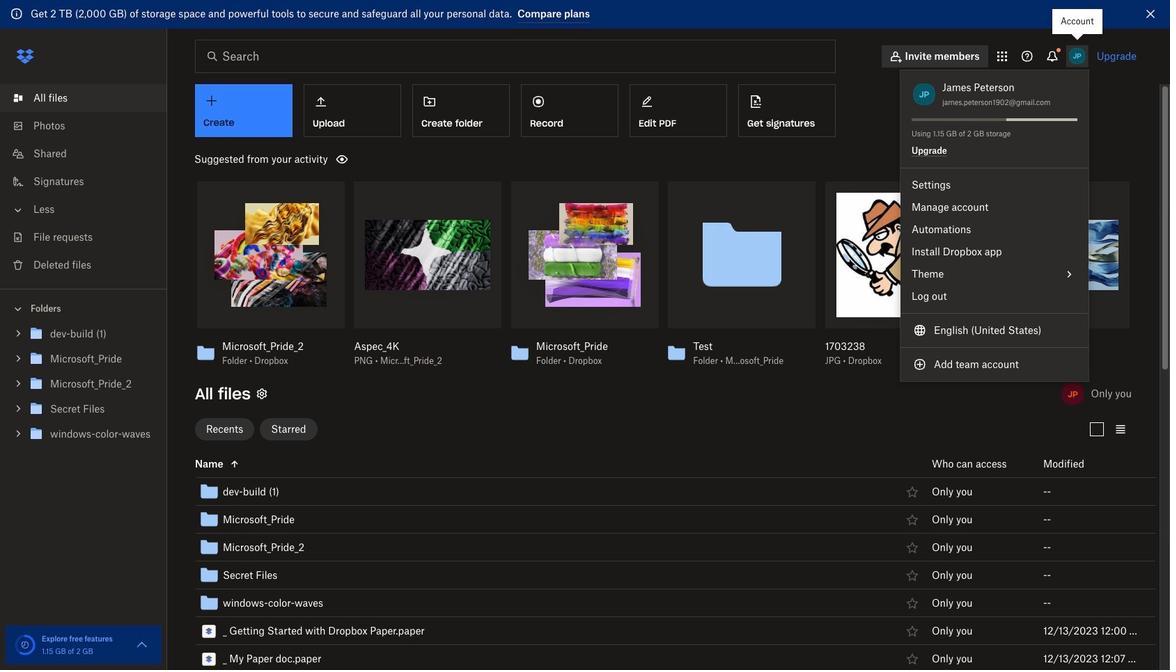 Task type: describe. For each thing, give the bounding box(es) containing it.
add to starred image for the name _ getting started with dropbox paper.paper, modified 12/13/2023 12:00 pm, element
[[904, 623, 921, 640]]

dropbox image
[[11, 42, 39, 70]]

quota usage progress bar
[[14, 635, 36, 657]]

account menu image
[[1066, 45, 1089, 67]]

add to starred image for name microsoft_pride_2, modified 12/5/2023 3:20 pm, "element"
[[904, 540, 921, 557]]

name microsoft_pride, modified 12/5/2023 3:15 pm, element
[[195, 507, 1156, 535]]

1 menu item from the top
[[901, 263, 1089, 286]]

name microsoft_pride_2, modified 12/5/2023 3:20 pm, element
[[195, 535, 1156, 562]]

add to starred image for name microsoft_pride, modified 12/5/2023 3:15 pm, element
[[904, 512, 921, 529]]

name _ my paper doc.paper, modified 12/13/2023 12:07 pm, element
[[195, 646, 1156, 671]]



Task type: vqa. For each thing, say whether or not it's contained in the screenshot.
the help in —a partner manager to help you make the most of your partnership.
no



Task type: locate. For each thing, give the bounding box(es) containing it.
2 vertical spatial add to starred image
[[904, 651, 921, 668]]

add to starred image for name _ my paper doc.paper, modified 12/13/2023 12:07 pm, element
[[904, 651, 921, 668]]

name windows-color-waves, modified 12/5/2023 3:19 pm, element
[[195, 590, 1156, 618]]

1 vertical spatial menu item
[[901, 320, 1089, 342]]

add to starred image inside name windows-color-waves, modified 12/5/2023 3:19 pm, element
[[904, 596, 921, 612]]

add to starred image inside name _ my paper doc.paper, modified 12/13/2023 12:07 pm, element
[[904, 651, 921, 668]]

menu
[[901, 70, 1089, 382]]

add to starred image
[[904, 484, 921, 501], [904, 540, 921, 557], [904, 651, 921, 668]]

add to starred image inside name dev-build (1), modified 12/5/2023 3:18 pm, element
[[904, 484, 921, 501]]

add to starred image
[[904, 512, 921, 529], [904, 568, 921, 584], [904, 596, 921, 612], [904, 623, 921, 640]]

add to starred image inside name microsoft_pride_2, modified 12/5/2023 3:20 pm, "element"
[[904, 540, 921, 557]]

0 vertical spatial add to starred image
[[904, 484, 921, 501]]

table
[[176, 451, 1156, 671]]

menu item
[[901, 263, 1089, 286], [901, 320, 1089, 342]]

name dev-build (1), modified 12/5/2023 3:18 pm, element
[[195, 479, 1156, 507]]

add to starred image for name windows-color-waves, modified 12/5/2023 3:19 pm, element
[[904, 596, 921, 612]]

group
[[0, 319, 167, 457]]

2 menu item from the top
[[901, 320, 1089, 342]]

list item
[[0, 84, 167, 112]]

3 add to starred image from the top
[[904, 651, 921, 668]]

add to starred image inside the name secret files, modified 11/21/2023 2:55 pm, element
[[904, 568, 921, 584]]

1 add to starred image from the top
[[904, 512, 921, 529]]

2 add to starred image from the top
[[904, 540, 921, 557]]

progress bar
[[912, 118, 1006, 121]]

name _ getting started with dropbox paper.paper, modified 12/13/2023 12:00 pm, element
[[195, 618, 1156, 646]]

name secret files, modified 11/21/2023 2:55 pm, element
[[195, 562, 1156, 590]]

add to starred image for name dev-build (1), modified 12/5/2023 3:18 pm, element
[[904, 484, 921, 501]]

alert
[[0, 0, 1170, 28]]

3 add to starred image from the top
[[904, 596, 921, 612]]

1 add to starred image from the top
[[904, 484, 921, 501]]

4 add to starred image from the top
[[904, 623, 921, 640]]

2 add to starred image from the top
[[904, 568, 921, 584]]

choose a language: image
[[912, 323, 929, 339]]

add to starred image inside name microsoft_pride, modified 12/5/2023 3:15 pm, element
[[904, 512, 921, 529]]

0 vertical spatial menu item
[[901, 263, 1089, 286]]

less image
[[11, 203, 25, 217]]

list
[[0, 76, 167, 289]]

add to starred image for the name secret files, modified 11/21/2023 2:55 pm, element
[[904, 568, 921, 584]]

add to starred image inside the name _ getting started with dropbox paper.paper, modified 12/13/2023 12:00 pm, element
[[904, 623, 921, 640]]

1 vertical spatial add to starred image
[[904, 540, 921, 557]]



